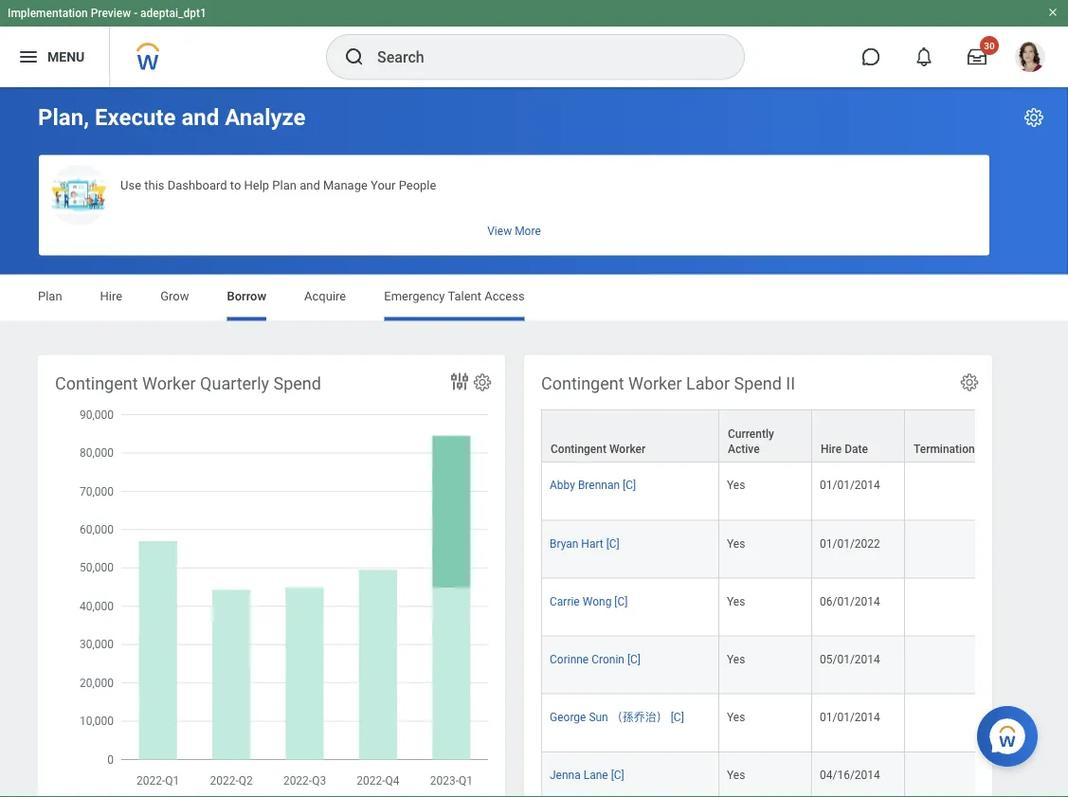 Task type: vqa. For each thing, say whether or not it's contained in the screenshot.


Task type: describe. For each thing, give the bounding box(es) containing it.
lane
[[584, 768, 608, 781]]

configure and view chart data image
[[448, 370, 471, 393]]

worker for quarterly
[[142, 373, 196, 393]]

cell for george sun （孫乔治） [c]
[[905, 694, 1017, 752]]

configure contingent worker quarterly spend image
[[472, 372, 493, 393]]

profile logan mcneil image
[[1015, 42, 1045, 76]]

row containing carrie wong [c]
[[541, 578, 1068, 636]]

adeptai_dpt1
[[140, 7, 206, 20]]

06/01/2014
[[820, 594, 880, 607]]

contingent worker labor spend ii element
[[524, 355, 1068, 797]]

hart
[[581, 536, 603, 549]]

emergency talent access
[[384, 289, 525, 303]]

30 button
[[956, 36, 999, 78]]

borrow
[[227, 289, 266, 303]]

menu banner
[[0, 0, 1068, 87]]

carrie wong [c] link
[[550, 590, 628, 607]]

0 horizontal spatial and
[[181, 104, 219, 131]]

people
[[399, 178, 436, 192]]

cell for jenna lane [c]
[[905, 752, 1017, 797]]

configure contingent worker labor spend ii image
[[959, 372, 980, 393]]

jenna lane [c] link
[[550, 764, 624, 781]]

this
[[144, 178, 164, 192]]

row containing bryan hart [c]
[[541, 520, 1068, 578]]

your
[[371, 178, 396, 192]]

01/01/2022
[[820, 536, 880, 549]]

use this dashboard to help plan and manage your people
[[120, 178, 436, 192]]

contingent worker quarterly spend element
[[38, 355, 505, 797]]

use
[[120, 178, 141, 192]]

abby brennan [c] link
[[550, 474, 636, 492]]

date for termination date
[[978, 442, 1001, 455]]

termination date
[[914, 442, 1001, 455]]

currently
[[728, 427, 774, 440]]

grow
[[160, 289, 189, 303]]

[c] for corinne cronin [c]
[[627, 652, 641, 665]]

[c] for abby brennan [c]
[[623, 478, 636, 492]]

30
[[984, 40, 995, 51]]

use this dashboard to help plan and manage your people button
[[39, 155, 989, 255]]

corinne cronin [c] link
[[550, 648, 641, 665]]

help
[[244, 178, 269, 192]]

corinne cronin [c]
[[550, 652, 641, 665]]

cell for bryan hart [c]
[[905, 520, 1017, 578]]

search image
[[343, 45, 366, 68]]

menu
[[47, 49, 85, 65]]

plan inside button
[[272, 178, 297, 192]]

contingent worker button
[[542, 410, 718, 461]]

inbox large image
[[968, 47, 987, 66]]

0 horizontal spatial plan
[[38, 289, 62, 303]]

-
[[134, 7, 138, 20]]

row containing corinne cronin [c]
[[541, 636, 1068, 694]]

yes for corinne cronin [c]
[[727, 652, 745, 665]]

abby
[[550, 478, 575, 492]]

contingent worker
[[551, 442, 646, 455]]

hire date
[[821, 442, 868, 455]]

to
[[230, 178, 241, 192]]

contingent worker column header
[[541, 409, 719, 463]]

wong
[[583, 594, 612, 607]]

and inside button
[[300, 178, 320, 192]]

spend for quarterly
[[273, 373, 321, 393]]

labor
[[686, 373, 730, 393]]

row containing abby brennan [c]
[[541, 462, 1068, 520]]

menu button
[[0, 27, 109, 87]]

cronin
[[592, 652, 625, 665]]

emergency
[[384, 289, 445, 303]]

yes for bryan hart [c]
[[727, 536, 745, 549]]

currently active
[[728, 427, 774, 455]]

tab list inside "plan, execute and analyze" main content
[[19, 275, 1049, 321]]

analyze
[[225, 104, 306, 131]]

contingent worker quarterly spend
[[55, 373, 321, 393]]

manage
[[323, 178, 368, 192]]

contingent for contingent worker quarterly spend
[[55, 373, 138, 393]]

hire for hire
[[100, 289, 122, 303]]

implementation
[[8, 7, 88, 20]]

george sun （孫乔治） [c]
[[550, 710, 684, 723]]

[c] for jenna lane [c]
[[611, 768, 624, 781]]



Task type: locate. For each thing, give the bounding box(es) containing it.
yes for carrie wong [c]
[[727, 594, 745, 607]]

jenna
[[550, 768, 581, 781]]

talent
[[448, 289, 481, 303]]

1 horizontal spatial spend
[[734, 373, 782, 393]]

[c] right brennan
[[623, 478, 636, 492]]

currently active column header
[[719, 409, 812, 463]]

0 vertical spatial plan
[[272, 178, 297, 192]]

1 yes from the top
[[727, 478, 745, 492]]

yes for jenna lane [c]
[[727, 768, 745, 781]]

hire left the grow
[[100, 289, 122, 303]]

1 spend from the left
[[273, 373, 321, 393]]

4 cell from the top
[[905, 636, 1017, 694]]

access
[[485, 289, 525, 303]]

1 vertical spatial plan
[[38, 289, 62, 303]]

contingent inside contingent worker popup button
[[551, 442, 607, 455]]

spend for labor
[[734, 373, 782, 393]]

hire for hire date
[[821, 442, 842, 455]]

worker left the labor
[[628, 373, 682, 393]]

hire right currently active 'column header'
[[821, 442, 842, 455]]

01/01/2014
[[820, 478, 880, 492], [820, 710, 880, 723]]

plan, execute and analyze main content
[[0, 87, 1068, 797]]

plan,
[[38, 104, 89, 131]]

yes for george sun （孫乔治） [c]
[[727, 710, 745, 723]]

bryan
[[550, 536, 578, 549]]

[c] right '（孫乔治）'
[[671, 710, 684, 723]]

date
[[845, 442, 868, 455], [978, 442, 1001, 455]]

termination
[[914, 442, 975, 455]]

worker
[[142, 373, 196, 393], [628, 373, 682, 393], [609, 442, 646, 455]]

2 cell from the top
[[905, 520, 1017, 578]]

[c]
[[623, 478, 636, 492], [606, 536, 620, 549], [614, 594, 628, 607], [627, 652, 641, 665], [671, 710, 684, 723], [611, 768, 624, 781]]

2 date from the left
[[978, 442, 1001, 455]]

preview
[[91, 7, 131, 20]]

1 row from the top
[[541, 409, 1068, 463]]

spend left ii on the right top
[[734, 373, 782, 393]]

01/01/2014 for abby brennan [c]
[[820, 478, 880, 492]]

contingent
[[55, 373, 138, 393], [541, 373, 624, 393], [551, 442, 607, 455]]

Search Workday  search field
[[377, 36, 705, 78]]

hire inside popup button
[[821, 442, 842, 455]]

bryan hart [c] link
[[550, 532, 620, 549]]

2 yes from the top
[[727, 536, 745, 549]]

（孫乔治）
[[611, 710, 668, 723]]

ii
[[786, 373, 795, 393]]

tab list containing plan
[[19, 275, 1049, 321]]

[c] right the cronin
[[627, 652, 641, 665]]

0 vertical spatial and
[[181, 104, 219, 131]]

2 row from the top
[[541, 462, 1068, 520]]

01/01/2014 down 05/01/2014
[[820, 710, 880, 723]]

and
[[181, 104, 219, 131], [300, 178, 320, 192]]

and left manage
[[300, 178, 320, 192]]

currently active button
[[719, 410, 811, 461]]

spend inside "element"
[[734, 373, 782, 393]]

2 01/01/2014 from the top
[[820, 710, 880, 723]]

5 cell from the top
[[905, 694, 1017, 752]]

hire
[[100, 289, 122, 303], [821, 442, 842, 455]]

dashboard
[[167, 178, 227, 192]]

0 vertical spatial hire
[[100, 289, 122, 303]]

5 row from the top
[[541, 636, 1068, 694]]

termination date button
[[905, 410, 1016, 461]]

row containing george sun （孫乔治） [c]
[[541, 694, 1068, 752]]

and left analyze
[[181, 104, 219, 131]]

1 01/01/2014 from the top
[[820, 478, 880, 492]]

5 yes from the top
[[727, 710, 745, 723]]

active
[[728, 442, 760, 455]]

3 yes from the top
[[727, 594, 745, 607]]

worker inside popup button
[[609, 442, 646, 455]]

cell
[[905, 462, 1017, 520], [905, 520, 1017, 578], [905, 578, 1017, 636], [905, 636, 1017, 694], [905, 694, 1017, 752], [905, 752, 1017, 797]]

hire inside tab list
[[100, 289, 122, 303]]

yes
[[727, 478, 745, 492], [727, 536, 745, 549], [727, 594, 745, 607], [727, 652, 745, 665], [727, 710, 745, 723], [727, 768, 745, 781]]

contingent worker labor spend ii
[[541, 373, 795, 393]]

close environment banner image
[[1047, 7, 1059, 18]]

cell for corinne cronin [c]
[[905, 636, 1017, 694]]

01/01/2014 down hire date
[[820, 478, 880, 492]]

4 yes from the top
[[727, 652, 745, 665]]

0 vertical spatial 01/01/2014
[[820, 478, 880, 492]]

04/16/2014
[[820, 768, 880, 781]]

bryan hart [c]
[[550, 536, 620, 549]]

date for hire date
[[845, 442, 868, 455]]

[c] right the hart
[[606, 536, 620, 549]]

6 yes from the top
[[727, 768, 745, 781]]

row
[[541, 409, 1068, 463], [541, 462, 1068, 520], [541, 520, 1068, 578], [541, 578, 1068, 636], [541, 636, 1068, 694], [541, 694, 1068, 752], [541, 752, 1068, 797]]

acquire
[[304, 289, 346, 303]]

george
[[550, 710, 586, 723]]

date left termination
[[845, 442, 868, 455]]

george sun （孫乔治） [c] link
[[550, 706, 684, 723]]

carrie wong [c]
[[550, 594, 628, 607]]

implementation preview -   adeptai_dpt1
[[8, 7, 206, 20]]

1 horizontal spatial plan
[[272, 178, 297, 192]]

tab list
[[19, 275, 1049, 321]]

1 date from the left
[[845, 442, 868, 455]]

plan, execute and analyze
[[38, 104, 306, 131]]

abby brennan [c]
[[550, 478, 636, 492]]

notifications large image
[[915, 47, 934, 66]]

date inside column header
[[845, 442, 868, 455]]

0 horizontal spatial spend
[[273, 373, 321, 393]]

1 horizontal spatial and
[[300, 178, 320, 192]]

[c] right wong
[[614, 594, 628, 607]]

1 vertical spatial 01/01/2014
[[820, 710, 880, 723]]

contingent for contingent worker
[[551, 442, 607, 455]]

1 vertical spatial hire
[[821, 442, 842, 455]]

1 vertical spatial and
[[300, 178, 320, 192]]

worker left quarterly at top left
[[142, 373, 196, 393]]

4 row from the top
[[541, 578, 1068, 636]]

6 row from the top
[[541, 694, 1068, 752]]

jenna lane [c]
[[550, 768, 624, 781]]

0 horizontal spatial hire
[[100, 289, 122, 303]]

0 horizontal spatial date
[[845, 442, 868, 455]]

05/01/2014
[[820, 652, 880, 665]]

2 spend from the left
[[734, 373, 782, 393]]

yes for abby brennan [c]
[[727, 478, 745, 492]]

1 cell from the top
[[905, 462, 1017, 520]]

1 horizontal spatial hire
[[821, 442, 842, 455]]

corinne
[[550, 652, 589, 665]]

carrie
[[550, 594, 580, 607]]

row containing currently active
[[541, 409, 1068, 463]]

spend
[[273, 373, 321, 393], [734, 373, 782, 393]]

7 row from the top
[[541, 752, 1068, 797]]

contingent for contingent worker labor spend ii
[[541, 373, 624, 393]]

date right termination
[[978, 442, 1001, 455]]

cell for abby brennan [c]
[[905, 462, 1017, 520]]

3 cell from the top
[[905, 578, 1017, 636]]

6 cell from the top
[[905, 752, 1017, 797]]

configure this page image
[[1023, 106, 1045, 129]]

sun
[[589, 710, 608, 723]]

brennan
[[578, 478, 620, 492]]

hire date button
[[812, 410, 904, 461]]

plan
[[272, 178, 297, 192], [38, 289, 62, 303]]

spend right quarterly at top left
[[273, 373, 321, 393]]

cell for carrie wong [c]
[[905, 578, 1017, 636]]

justify image
[[17, 45, 40, 68]]

01/01/2014 for george sun （孫乔治） [c]
[[820, 710, 880, 723]]

worker up brennan
[[609, 442, 646, 455]]

3 row from the top
[[541, 520, 1068, 578]]

row containing jenna lane [c]
[[541, 752, 1068, 797]]

1 horizontal spatial date
[[978, 442, 1001, 455]]

[c] for bryan hart [c]
[[606, 536, 620, 549]]

quarterly
[[200, 373, 269, 393]]

[c] for carrie wong [c]
[[614, 594, 628, 607]]

worker for labor
[[628, 373, 682, 393]]

contingent inside contingent worker quarterly spend element
[[55, 373, 138, 393]]

hire date column header
[[812, 409, 905, 463]]

execute
[[95, 104, 176, 131]]

[c] right lane
[[611, 768, 624, 781]]



